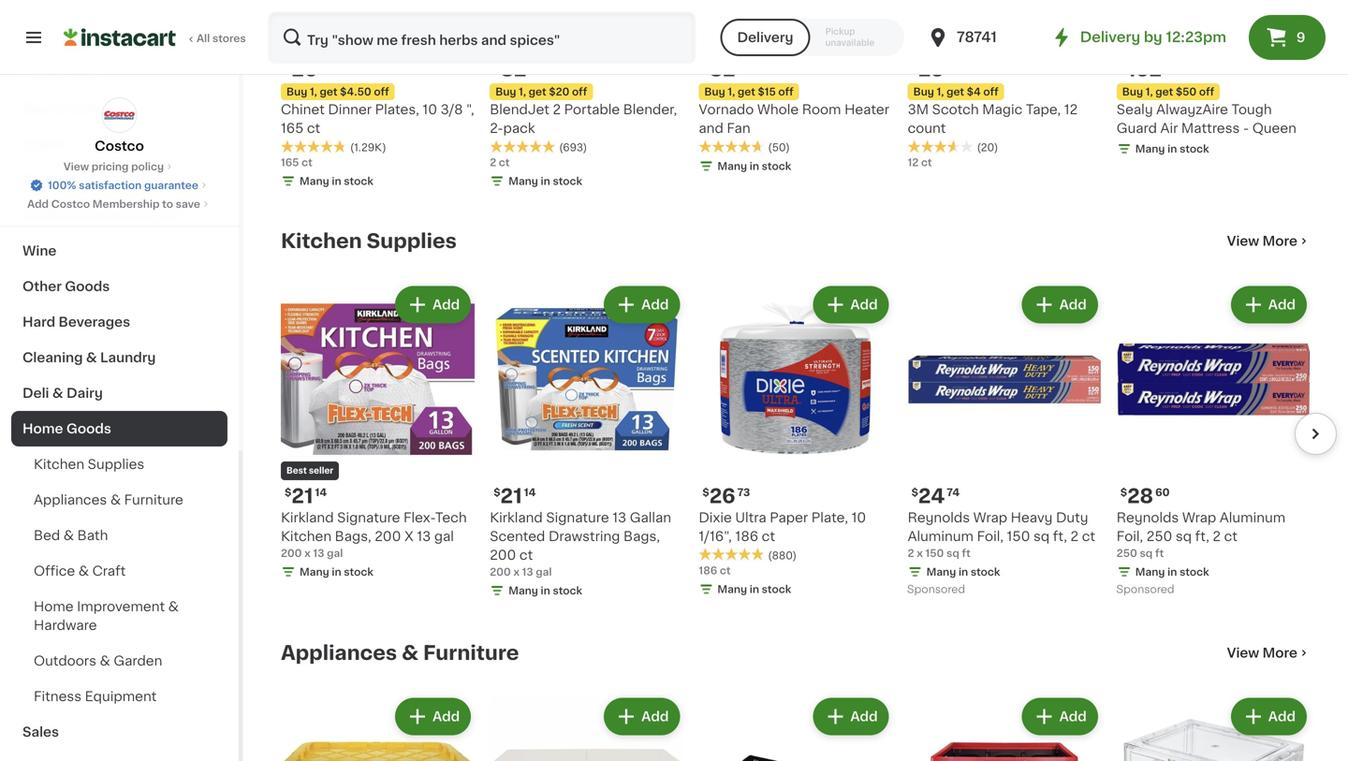 Task type: describe. For each thing, give the bounding box(es) containing it.
deli & dairy link
[[11, 376, 228, 411]]

scotch
[[933, 103, 980, 116]]

buy for 82
[[705, 87, 726, 97]]

1 get from the left
[[320, 87, 338, 97]]

x inside kirkland signature flex-tech kitchen bags, 200 x 13 gal 200 x 13 gal
[[305, 548, 311, 559]]

instacart logo image
[[64, 26, 176, 49]]

186 ct
[[699, 566, 731, 576]]

delivery by 12:23pm link
[[1051, 26, 1227, 49]]

sales link
[[11, 715, 228, 750]]

deli
[[22, 387, 49, 400]]

all stores link
[[64, 11, 247, 64]]

product group containing 28
[[1117, 283, 1311, 600]]

blender,
[[624, 103, 678, 116]]

ct inside chinet dinner plates, 10 3/8 ", 165 ct
[[307, 122, 321, 135]]

home goods
[[22, 422, 111, 436]]

wrap for 28
[[1183, 511, 1217, 525]]

& for outdoors & garden link
[[100, 655, 110, 668]]

hard beverages
[[22, 316, 130, 329]]

delivery for delivery by 12:23pm
[[1081, 30, 1141, 44]]

& for cleaning & laundry link
[[86, 351, 97, 364]]

reynolds for 24
[[908, 511, 971, 525]]

hard
[[22, 316, 55, 329]]

$ 82 19
[[494, 60, 541, 79]]

buy 1, get $20 off
[[496, 87, 588, 97]]

stock down (1.29k)
[[344, 176, 374, 187]]

count
[[908, 122, 947, 135]]

buy 1, get $4 off
[[914, 87, 999, 97]]

sponsored badge image for 24
[[908, 585, 965, 596]]

$ inside $ 82 19
[[494, 61, 501, 71]]

drawstring
[[549, 530, 621, 543]]

3 1, from the left
[[519, 87, 526, 97]]

equipment
[[85, 690, 157, 704]]

ft inside reynolds wrap aluminum foil, 250 sq ft, 2 ct 250 sq ft
[[1156, 548, 1165, 559]]

blendjet 2 portable blender, 2-pack
[[490, 103, 678, 135]]

x inside the reynolds wrap heavy duty aluminum foil, 150 sq ft, 2 ct 2 x 150 sq ft
[[917, 548, 923, 559]]

buy 1, get $4.50 off
[[287, 87, 389, 97]]

in down fan
[[750, 161, 760, 172]]

& for bed & bath link
[[64, 529, 74, 542]]

duty
[[1057, 511, 1089, 525]]

ft, inside the reynolds wrap heavy duty aluminum foil, 150 sq ft, 2 ct 2 x 150 sq ft
[[1054, 530, 1068, 543]]

kirkland for kirkland signature 13 gallan scented drawstring bags, 200 ct
[[490, 511, 543, 525]]

$ 26 73
[[703, 487, 751, 506]]

0 horizontal spatial appliances & furniture
[[34, 494, 183, 507]]

pack
[[504, 122, 535, 135]]

(20)
[[978, 143, 999, 153]]

many in stock down (693) at left top
[[509, 176, 583, 187]]

magic
[[983, 103, 1023, 116]]

(880)
[[769, 551, 797, 561]]

kirkland signature flex-tech kitchen bags, 200 x 13 gal 200 x 13 gal
[[281, 511, 467, 559]]

off for 23
[[984, 87, 999, 97]]

stock down reynolds wrap aluminum foil, 250 sq ft, 2 ct 250 sq ft
[[1180, 567, 1210, 577]]

$ for reynolds wrap heavy duty aluminum foil, 150 sq ft, 2 ct
[[912, 488, 919, 498]]

stock down (50)
[[762, 161, 792, 172]]

beverages
[[59, 316, 130, 329]]

wine
[[22, 245, 57, 258]]

portable
[[565, 103, 620, 116]]

3/8
[[441, 103, 463, 116]]

blendjet
[[490, 103, 550, 116]]

paper inside dixie ultra paper plate, 10 1/16", 186 ct
[[770, 511, 809, 525]]

0 horizontal spatial furniture
[[124, 494, 183, 507]]

vornado
[[699, 103, 754, 116]]

1 vertical spatial furniture
[[423, 644, 519, 663]]

add costco membership to save
[[27, 199, 200, 209]]

21 for kirkland signature flex-tech kitchen bags, 200 x 13 gal
[[292, 487, 313, 506]]

$ 28 60
[[1121, 487, 1171, 506]]

goods for other goods
[[65, 280, 110, 293]]

many down fan
[[718, 161, 748, 172]]

13 down scented
[[522, 567, 534, 577]]

ft inside the reynolds wrap heavy duty aluminum foil, 150 sq ft, 2 ct 2 x 150 sq ft
[[963, 548, 971, 559]]

paper goods
[[22, 173, 110, 186]]

home improvement & hardware
[[34, 600, 179, 632]]

in down dixie ultra paper plate, 10 1/16", 186 ct
[[750, 584, 760, 595]]

in down kirkland signature flex-tech kitchen bags, 200 x 13 gal 200 x 13 gal
[[332, 567, 342, 577]]

$ for reynolds wrap aluminum foil, 250 sq ft, 2 ct
[[1121, 488, 1128, 498]]

gal inside the kirkland signature 13 gallan scented drawstring bags, 200 ct 200 x 13 gal
[[536, 567, 552, 577]]

paper goods link
[[11, 162, 228, 198]]

view pricing policy link
[[64, 159, 175, 174]]

office
[[34, 565, 75, 578]]

1 horizontal spatial costco
[[95, 140, 144, 153]]

plate,
[[812, 511, 849, 525]]

0 vertical spatial appliances
[[34, 494, 107, 507]]

all
[[197, 33, 210, 44]]

air
[[1161, 122, 1179, 135]]

$ 26 26
[[285, 60, 333, 79]]

beer
[[22, 102, 54, 115]]

add inside 'add costco membership to save' link
[[27, 199, 49, 209]]

view pricing policy
[[64, 162, 164, 172]]

0 horizontal spatial 186
[[699, 566, 718, 576]]

1 vertical spatial gal
[[327, 548, 343, 559]]

in down the reynolds wrap heavy duty aluminum foil, 150 sq ft, 2 ct 2 x 150 sq ft
[[959, 567, 969, 577]]

sealy alwayzaire tough guard air mattress - queen
[[1117, 103, 1297, 135]]

ct inside dixie ultra paper plate, 10 1/16", 186 ct
[[762, 530, 776, 543]]

9
[[1297, 31, 1306, 44]]

outdoors
[[34, 655, 96, 668]]

view for appliances & furniture
[[1228, 647, 1260, 660]]

& for health & personal care link on the top
[[71, 209, 82, 222]]

health
[[22, 209, 67, 222]]

& for beer & cider link
[[57, 102, 68, 115]]

1 82 from the left
[[710, 60, 736, 79]]

bags, inside the kirkland signature 13 gallan scented drawstring bags, 200 ct 200 x 13 gal
[[624, 530, 660, 543]]

other
[[22, 280, 62, 293]]

laundry
[[100, 351, 156, 364]]

2-
[[490, 122, 504, 135]]

outdoors & garden link
[[11, 644, 228, 679]]

kitchen inside kirkland signature flex-tech kitchen bags, 200 x 13 gal 200 x 13 gal
[[281, 530, 332, 543]]

garden
[[114, 655, 162, 668]]

ultra
[[736, 511, 767, 525]]

1 horizontal spatial kitchen supplies
[[281, 232, 457, 251]]

bed
[[34, 529, 60, 542]]

craft
[[92, 565, 126, 578]]

165 inside chinet dinner plates, 10 3/8 ", 165 ct
[[281, 122, 304, 135]]

room
[[803, 103, 842, 116]]

$ inside the $ 26 26
[[285, 61, 292, 71]]

item carousel region containing 21
[[255, 275, 1338, 612]]

(1.29k)
[[350, 143, 387, 153]]

cider
[[72, 102, 109, 115]]

0 horizontal spatial 250
[[1117, 548, 1138, 559]]

beer & cider link
[[11, 91, 228, 126]]

buy for 152
[[1123, 87, 1144, 97]]

foil, inside reynolds wrap aluminum foil, 250 sq ft, 2 ct 250 sq ft
[[1117, 530, 1144, 543]]

ct inside reynolds wrap aluminum foil, 250 sq ft, 2 ct 250 sq ft
[[1225, 530, 1238, 543]]

hard beverages link
[[11, 304, 228, 340]]

bath
[[77, 529, 108, 542]]

guard
[[1117, 122, 1158, 135]]

home for home goods
[[22, 422, 63, 436]]

many in stock down reynolds wrap aluminum foil, 250 sq ft, 2 ct 250 sq ft
[[1136, 567, 1210, 577]]

flex-
[[404, 511, 435, 525]]

stock down (880)
[[762, 584, 792, 595]]

delivery by 12:23pm
[[1081, 30, 1227, 44]]

186 inside dixie ultra paper plate, 10 1/16", 186 ct
[[736, 530, 759, 543]]

(50)
[[769, 143, 790, 153]]

14 for scented
[[524, 488, 536, 498]]

dixie
[[699, 511, 732, 525]]

0 horizontal spatial appliances & furniture link
[[11, 482, 228, 518]]

cleaning & laundry link
[[11, 340, 228, 376]]

in down the kirkland signature 13 gallan scented drawstring bags, 200 ct 200 x 13 gal
[[541, 586, 551, 596]]

19
[[529, 61, 541, 71]]

1, for 82
[[728, 87, 736, 97]]

buy 1, get $50 off
[[1123, 87, 1215, 97]]

Search field
[[270, 13, 695, 62]]

many down guard
[[1136, 144, 1166, 154]]

off for 152
[[1200, 87, 1215, 97]]

fan
[[727, 122, 751, 135]]

foil, inside the reynolds wrap heavy duty aluminum foil, 150 sq ft, 2 ct 2 x 150 sq ft
[[978, 530, 1004, 543]]

1 horizontal spatial appliances & furniture link
[[281, 642, 519, 665]]

and
[[699, 122, 724, 135]]

many in stock down (50)
[[718, 161, 792, 172]]

14 for kitchen
[[315, 488, 327, 498]]

office & craft link
[[11, 554, 228, 589]]

$ 21 14 for kirkland signature flex-tech kitchen bags, 200 x 13 gal
[[285, 487, 327, 506]]

home for home improvement & hardware
[[34, 600, 74, 614]]

1 vertical spatial kitchen
[[34, 458, 84, 471]]

1, for 152
[[1146, 87, 1154, 97]]

12 ct
[[908, 158, 933, 168]]

in down air
[[1168, 144, 1178, 154]]

in down reynolds wrap aluminum foil, 250 sq ft, 2 ct 250 sq ft
[[1168, 567, 1178, 577]]

add costco membership to save link
[[27, 197, 212, 212]]

26 inside the $ 26 26
[[320, 61, 333, 71]]

improvement
[[77, 600, 165, 614]]

3 off from the left
[[572, 87, 588, 97]]

100%
[[48, 180, 76, 191]]

3 buy from the left
[[496, 87, 517, 97]]

$ for kirkland signature flex-tech kitchen bags, 200 x 13 gal
[[285, 488, 292, 498]]



Task type: vqa. For each thing, say whether or not it's contained in the screenshot.
'Improvement'
yes



Task type: locate. For each thing, give the bounding box(es) containing it.
ft,
[[1054, 530, 1068, 543], [1196, 530, 1210, 543]]

0 vertical spatial supplies
[[367, 232, 457, 251]]

0 horizontal spatial reynolds
[[908, 511, 971, 525]]

goods up beverages
[[65, 280, 110, 293]]

2 $ 21 14 from the left
[[494, 487, 536, 506]]

0 horizontal spatial supplies
[[88, 458, 145, 471]]

$ for dixie ultra paper plate, 10 1/16", 186 ct
[[703, 488, 710, 498]]

10 inside chinet dinner plates, 10 3/8 ", 165 ct
[[423, 103, 437, 116]]

gal down tech
[[435, 530, 454, 543]]

1 vertical spatial 150
[[926, 548, 945, 559]]

& for 'office & craft' link on the left bottom
[[78, 565, 89, 578]]

0 horizontal spatial 10
[[423, 103, 437, 116]]

$ 21 14 down the best seller on the bottom left of the page
[[285, 487, 327, 506]]

0 vertical spatial home
[[22, 422, 63, 436]]

165 ct
[[281, 158, 313, 168]]

fitness equipment
[[34, 690, 157, 704]]

vornado whole room heater and fan
[[699, 103, 890, 135]]

9 button
[[1250, 15, 1326, 60]]

1 ft from the left
[[963, 548, 971, 559]]

kitchen down home goods
[[34, 458, 84, 471]]

other goods link
[[11, 269, 228, 304]]

tape,
[[1027, 103, 1062, 116]]

1 horizontal spatial foil,
[[1117, 530, 1144, 543]]

0 vertical spatial costco
[[95, 140, 144, 153]]

$ left 60
[[1121, 488, 1128, 498]]

0 vertical spatial appliances & furniture link
[[11, 482, 228, 518]]

1 vertical spatial 250
[[1117, 548, 1138, 559]]

2 kirkland from the left
[[490, 511, 543, 525]]

signature left flex-
[[337, 511, 400, 525]]

sponsored badge image for 28
[[1117, 585, 1174, 596]]

1 vertical spatial 12
[[908, 158, 919, 168]]

$ for kirkland signature 13 gallan scented drawstring bags, 200 ct
[[494, 488, 501, 498]]

26 for $ 26 26
[[292, 60, 318, 79]]

1 horizontal spatial 250
[[1147, 530, 1173, 543]]

buy up "sealy"
[[1123, 87, 1144, 97]]

bags, left x
[[335, 530, 372, 543]]

0 horizontal spatial ft,
[[1054, 530, 1068, 543]]

many in stock down the reynolds wrap heavy duty aluminum foil, 150 sq ft, 2 ct 2 x 150 sq ft
[[927, 567, 1001, 577]]

1 vertical spatial costco
[[51, 199, 90, 209]]

$50
[[1177, 87, 1197, 97]]

1 horizontal spatial delivery
[[1081, 30, 1141, 44]]

0 vertical spatial kitchen supplies
[[281, 232, 457, 251]]

78741 button
[[927, 11, 1040, 64]]

stock down the kirkland signature 13 gallan scented drawstring bags, 200 ct 200 x 13 gal
[[553, 586, 583, 596]]

heater
[[845, 103, 890, 116]]

stock down the reynolds wrap heavy duty aluminum foil, 150 sq ft, 2 ct 2 x 150 sq ft
[[971, 567, 1001, 577]]

by
[[1145, 30, 1163, 44]]

1 vertical spatial appliances & furniture link
[[281, 642, 519, 665]]

0 vertical spatial 12
[[1065, 103, 1078, 116]]

kitchen down the best seller on the bottom left of the page
[[281, 530, 332, 543]]

goods inside the other goods link
[[65, 280, 110, 293]]

delivery inside button
[[738, 31, 794, 44]]

$ inside $ 26 73
[[703, 488, 710, 498]]

1 horizontal spatial 12
[[1065, 103, 1078, 116]]

many down 165 ct
[[300, 176, 329, 187]]

stock down kirkland signature flex-tech kitchen bags, 200 x 13 gal 200 x 13 gal
[[344, 567, 374, 577]]

2 more from the top
[[1263, 647, 1298, 660]]

14 down "seller"
[[315, 488, 327, 498]]

& inside home improvement & hardware
[[168, 600, 179, 614]]

save
[[176, 199, 200, 209]]

to
[[162, 199, 173, 209]]

None search field
[[268, 11, 696, 64]]

1 vertical spatial 186
[[699, 566, 718, 576]]

1/16",
[[699, 530, 732, 543]]

",
[[467, 103, 475, 116]]

1 horizontal spatial 10
[[852, 511, 867, 525]]

signature for drawstring
[[546, 511, 610, 525]]

x down scented
[[514, 567, 520, 577]]

4 off from the left
[[984, 87, 999, 97]]

sponsored badge image
[[908, 585, 965, 596], [1117, 585, 1174, 596]]

view more link for appliances & furniture
[[1228, 644, 1311, 663]]

get for 23
[[947, 87, 965, 97]]

2 signature from the left
[[546, 511, 610, 525]]

scented
[[490, 530, 546, 543]]

bags,
[[335, 530, 372, 543], [624, 530, 660, 543]]

10 inside dixie ultra paper plate, 10 1/16", 186 ct
[[852, 511, 867, 525]]

1 vertical spatial appliances
[[281, 644, 397, 663]]

sponsored badge image down the reynolds wrap heavy duty aluminum foil, 150 sq ft, 2 ct 2 x 150 sq ft
[[908, 585, 965, 596]]

0 vertical spatial item carousel region
[[281, 0, 1338, 200]]

reynolds inside the reynolds wrap heavy duty aluminum foil, 150 sq ft, 2 ct 2 x 150 sq ft
[[908, 511, 971, 525]]

$ left 74
[[912, 488, 919, 498]]

sealy
[[1117, 103, 1154, 116]]

many down kirkland signature flex-tech kitchen bags, 200 x 13 gal 200 x 13 gal
[[300, 567, 329, 577]]

x down 24
[[917, 548, 923, 559]]

0 vertical spatial kitchen supplies link
[[281, 230, 457, 253]]

250 down 28
[[1117, 548, 1138, 559]]

supplies
[[367, 232, 457, 251], [88, 458, 145, 471]]

gal down scented
[[536, 567, 552, 577]]

74
[[947, 488, 960, 498]]

product group containing 24
[[908, 283, 1102, 600]]

1 horizontal spatial sponsored badge image
[[1117, 585, 1174, 596]]

186
[[736, 530, 759, 543], [699, 566, 718, 576]]

1 14 from the left
[[315, 488, 327, 498]]

1 horizontal spatial gal
[[435, 530, 454, 543]]

1, up the chinet
[[310, 87, 317, 97]]

0 horizontal spatial delivery
[[738, 31, 794, 44]]

1 ft, from the left
[[1054, 530, 1068, 543]]

12:23pm
[[1167, 30, 1227, 44]]

goods inside paper goods link
[[65, 173, 110, 186]]

$ inside $ 28 60
[[1121, 488, 1128, 498]]

paper inside paper goods link
[[22, 173, 62, 186]]

0 vertical spatial 10
[[423, 103, 437, 116]]

add
[[27, 199, 49, 209], [433, 299, 460, 312], [642, 299, 669, 312], [851, 299, 878, 312], [1060, 299, 1087, 312], [1269, 299, 1297, 312], [433, 711, 460, 724], [642, 711, 669, 724], [851, 711, 878, 724], [1060, 711, 1087, 724], [1269, 711, 1297, 724]]

0 vertical spatial kitchen
[[281, 232, 362, 251]]

goods down the pricing
[[65, 173, 110, 186]]

reynolds down $ 28 60
[[1117, 511, 1180, 525]]

0 horizontal spatial appliances
[[34, 494, 107, 507]]

82 up buy 1, get $15 off
[[710, 60, 736, 79]]

chinet dinner plates, 10 3/8 ", 165 ct
[[281, 103, 475, 135]]

0 horizontal spatial bags,
[[335, 530, 372, 543]]

2 165 from the top
[[281, 158, 299, 168]]

tech
[[435, 511, 467, 525]]

0 horizontal spatial kitchen supplies
[[34, 458, 145, 471]]

5 get from the left
[[1156, 87, 1174, 97]]

1 vertical spatial home
[[34, 600, 74, 614]]

buy up 3m
[[914, 87, 935, 97]]

1 horizontal spatial ft
[[1156, 548, 1165, 559]]

2 bags, from the left
[[624, 530, 660, 543]]

1 wrap from the left
[[974, 511, 1008, 525]]

more for kitchen supplies
[[1263, 235, 1298, 248]]

1 horizontal spatial 82
[[710, 60, 736, 79]]

1 vertical spatial 10
[[852, 511, 867, 525]]

1 horizontal spatial furniture
[[423, 644, 519, 663]]

appliances & furniture
[[34, 494, 183, 507], [281, 644, 519, 663]]

0 horizontal spatial foil,
[[978, 530, 1004, 543]]

get left $50
[[1156, 87, 1174, 97]]

off right $20
[[572, 87, 588, 97]]

home up hardware
[[34, 600, 74, 614]]

2 ft from the left
[[1156, 548, 1165, 559]]

service type group
[[721, 19, 905, 56]]

view more for kitchen supplies
[[1228, 235, 1298, 248]]

0 horizontal spatial wrap
[[974, 511, 1008, 525]]

1 horizontal spatial 26
[[320, 61, 333, 71]]

stock down (693) at left top
[[553, 176, 583, 187]]

queen
[[1253, 122, 1297, 135]]

12
[[1065, 103, 1078, 116], [908, 158, 919, 168]]

buy for 23
[[914, 87, 935, 97]]

wrap inside the reynolds wrap heavy duty aluminum foil, 150 sq ft, 2 ct 2 x 150 sq ft
[[974, 511, 1008, 525]]

0 horizontal spatial kitchen supplies link
[[11, 447, 228, 482]]

reynolds down $ 24 74
[[908, 511, 971, 525]]

delivery left by
[[1081, 30, 1141, 44]]

1 1, from the left
[[310, 87, 317, 97]]

0 vertical spatial paper
[[22, 173, 62, 186]]

2 sponsored badge image from the left
[[1117, 585, 1174, 596]]

alwayzaire
[[1157, 103, 1229, 116]]

1 horizontal spatial signature
[[546, 511, 610, 525]]

outdoors & garden
[[34, 655, 162, 668]]

wrap for 24
[[974, 511, 1008, 525]]

off right "$4"
[[984, 87, 999, 97]]

$4.50
[[340, 87, 372, 97]]

250 down $ 28 60
[[1147, 530, 1173, 543]]

1 vertical spatial 165
[[281, 158, 299, 168]]

82 left 19
[[501, 60, 527, 79]]

appliances
[[34, 494, 107, 507], [281, 644, 397, 663]]

150 down $ 24 74
[[926, 548, 945, 559]]

1 more from the top
[[1263, 235, 1298, 248]]

1 bags, from the left
[[335, 530, 372, 543]]

0 horizontal spatial gal
[[327, 548, 343, 559]]

many down reynolds wrap aluminum foil, 250 sq ft, 2 ct 250 sq ft
[[1136, 567, 1166, 577]]

$ 21 14 for kirkland signature 13 gallan scented drawstring bags, 200 ct
[[494, 487, 536, 506]]

liquor link
[[11, 126, 228, 162]]

many down scented
[[509, 586, 539, 596]]

2 horizontal spatial 26
[[710, 487, 736, 506]]

goods down dairy
[[66, 422, 111, 436]]

dairy
[[66, 387, 103, 400]]

26 for $ 26 73
[[710, 487, 736, 506]]

many in stock down kirkland signature flex-tech kitchen bags, 200 x 13 gal 200 x 13 gal
[[300, 567, 374, 577]]

21 down best
[[292, 487, 313, 506]]

0 vertical spatial furniture
[[124, 494, 183, 507]]

14 up scented
[[524, 488, 536, 498]]

view more link for kitchen supplies
[[1228, 232, 1311, 251]]

mattress
[[1182, 122, 1241, 135]]

product group
[[281, 283, 475, 584], [490, 283, 684, 602], [699, 283, 893, 601], [908, 283, 1102, 600], [1117, 283, 1311, 600], [281, 695, 475, 762], [490, 695, 684, 762], [699, 695, 893, 762], [908, 695, 1102, 762], [1117, 695, 1311, 762]]

personal
[[85, 209, 144, 222]]

1 signature from the left
[[337, 511, 400, 525]]

1 horizontal spatial appliances & furniture
[[281, 644, 519, 663]]

1, up scotch
[[937, 87, 945, 97]]

0 horizontal spatial paper
[[22, 173, 62, 186]]

4 1, from the left
[[937, 87, 945, 97]]

3 get from the left
[[529, 87, 547, 97]]

get for 82
[[738, 87, 756, 97]]

1 view more from the top
[[1228, 235, 1298, 248]]

1 horizontal spatial ft,
[[1196, 530, 1210, 543]]

kirkland inside the kirkland signature 13 gallan scented drawstring bags, 200 ct 200 x 13 gal
[[490, 511, 543, 525]]

1, up "sealy"
[[1146, 87, 1154, 97]]

product group containing 26
[[699, 283, 893, 601]]

12 right tape,
[[1065, 103, 1078, 116]]

2 82 from the left
[[501, 60, 527, 79]]

0 vertical spatial 186
[[736, 530, 759, 543]]

aluminum inside reynolds wrap aluminum foil, 250 sq ft, 2 ct 250 sq ft
[[1220, 511, 1286, 525]]

goods for home goods
[[66, 422, 111, 436]]

off for 82
[[779, 87, 794, 97]]

guarantee
[[144, 180, 198, 191]]

gallan
[[630, 511, 672, 525]]

1 horizontal spatial x
[[514, 567, 520, 577]]

2 ft, from the left
[[1196, 530, 1210, 543]]

1 21 from the left
[[292, 487, 313, 506]]

ft, inside reynolds wrap aluminum foil, 250 sq ft, 2 ct 250 sq ft
[[1196, 530, 1210, 543]]

150 down 'heavy'
[[1008, 530, 1031, 543]]

best seller
[[287, 467, 334, 475]]

get for 152
[[1156, 87, 1174, 97]]

1 buy from the left
[[287, 87, 308, 97]]

aluminum inside the reynolds wrap heavy duty aluminum foil, 150 sq ft, 2 ct 2 x 150 sq ft
[[908, 530, 974, 543]]

4 get from the left
[[947, 87, 965, 97]]

0 horizontal spatial ft
[[963, 548, 971, 559]]

stock down the mattress
[[1180, 144, 1210, 154]]

aluminum
[[1220, 511, 1286, 525], [908, 530, 974, 543]]

many in stock down the kirkland signature 13 gallan scented drawstring bags, 200 ct 200 x 13 gal
[[509, 586, 583, 596]]

0 horizontal spatial 12
[[908, 158, 919, 168]]

costco
[[95, 140, 144, 153], [51, 199, 90, 209]]

4 buy from the left
[[914, 87, 935, 97]]

add button
[[397, 288, 470, 322], [606, 288, 679, 322], [815, 288, 888, 322], [1024, 288, 1097, 322], [1234, 288, 1306, 322], [397, 700, 470, 734], [606, 700, 679, 734], [815, 700, 888, 734], [1024, 700, 1097, 734], [1234, 700, 1306, 734]]

$ left 19
[[494, 61, 501, 71]]

152
[[1128, 60, 1163, 79]]

$4
[[967, 87, 981, 97]]

1 horizontal spatial bags,
[[624, 530, 660, 543]]

item carousel region
[[281, 0, 1338, 200], [255, 275, 1338, 612]]

2 off from the left
[[779, 87, 794, 97]]

sq
[[1034, 530, 1050, 543], [1177, 530, 1193, 543], [947, 548, 960, 559], [1141, 548, 1153, 559]]

0 horizontal spatial $ 21 14
[[285, 487, 327, 506]]

13 left gallan
[[613, 511, 627, 525]]

200
[[375, 530, 401, 543], [281, 548, 302, 559], [490, 549, 517, 562], [490, 567, 511, 577]]

12 inside "3m scotch magic tape, 12 count"
[[1065, 103, 1078, 116]]

1 vertical spatial appliances & furniture
[[281, 644, 519, 663]]

3m scotch magic tape, 12 count
[[908, 103, 1078, 135]]

many down the 186 ct
[[718, 584, 748, 595]]

1 horizontal spatial appliances
[[281, 644, 397, 663]]

ct inside the reynolds wrap heavy duty aluminum foil, 150 sq ft, 2 ct 2 x 150 sq ft
[[1083, 530, 1096, 543]]

wine link
[[11, 233, 228, 269]]

100% satisfaction guarantee button
[[29, 174, 210, 193]]

1 vertical spatial goods
[[65, 280, 110, 293]]

costco up view pricing policy link
[[95, 140, 144, 153]]

signature inside kirkland signature flex-tech kitchen bags, 200 x 13 gal 200 x 13 gal
[[337, 511, 400, 525]]

0 horizontal spatial aluminum
[[908, 530, 974, 543]]

signature inside the kirkland signature 13 gallan scented drawstring bags, 200 ct 200 x 13 gal
[[546, 511, 610, 525]]

0 horizontal spatial 14
[[315, 488, 327, 498]]

2 14 from the left
[[524, 488, 536, 498]]

21 for kirkland signature 13 gallan scented drawstring bags, 200 ct
[[501, 487, 522, 506]]

1 view more link from the top
[[1228, 232, 1311, 251]]

1 horizontal spatial kitchen supplies link
[[281, 230, 457, 253]]

get left $15 at the top right of page
[[738, 87, 756, 97]]

kirkland inside kirkland signature flex-tech kitchen bags, 200 x 13 gal 200 x 13 gal
[[281, 511, 334, 525]]

2 21 from the left
[[501, 487, 522, 506]]

in
[[1168, 144, 1178, 154], [750, 161, 760, 172], [332, 176, 342, 187], [541, 176, 551, 187], [332, 567, 342, 577], [959, 567, 969, 577], [1168, 567, 1178, 577], [750, 584, 760, 595], [541, 586, 551, 596]]

2 foil, from the left
[[1117, 530, 1144, 543]]

1, up the vornado
[[728, 87, 736, 97]]

1 vertical spatial view more
[[1228, 647, 1298, 660]]

2 1, from the left
[[728, 87, 736, 97]]

many in stock down (880)
[[718, 584, 792, 595]]

in down 'dinner'
[[332, 176, 342, 187]]

2 inside blendjet 2 portable blender, 2-pack
[[553, 103, 561, 116]]

many down 2 ct
[[509, 176, 539, 187]]

reynolds wrap aluminum foil, 250 sq ft, 2 ct 250 sq ft
[[1117, 511, 1286, 559]]

12 down count at the right of the page
[[908, 158, 919, 168]]

0 horizontal spatial 150
[[926, 548, 945, 559]]

1 sponsored badge image from the left
[[908, 585, 965, 596]]

1 165 from the top
[[281, 122, 304, 135]]

buy up the chinet
[[287, 87, 308, 97]]

signature for bags,
[[337, 511, 400, 525]]

0 horizontal spatial 21
[[292, 487, 313, 506]]

0 horizontal spatial 82
[[501, 60, 527, 79]]

seller
[[309, 467, 334, 475]]

x
[[405, 530, 414, 543]]

delivery for delivery
[[738, 31, 794, 44]]

1 vertical spatial view more link
[[1228, 644, 1311, 663]]

5 buy from the left
[[1123, 87, 1144, 97]]

bags, down gallan
[[624, 530, 660, 543]]

2 vertical spatial goods
[[66, 422, 111, 436]]

186 down 1/16",
[[699, 566, 718, 576]]

kitchen down 165 ct
[[281, 232, 362, 251]]

wrap inside reynolds wrap aluminum foil, 250 sq ft, 2 ct 250 sq ft
[[1183, 511, 1217, 525]]

2 view more link from the top
[[1228, 644, 1311, 663]]

78741
[[957, 30, 998, 44]]

costco link
[[95, 97, 144, 156]]

1 vertical spatial kitchen supplies link
[[11, 447, 228, 482]]

0 vertical spatial gal
[[435, 530, 454, 543]]

buy up blendjet
[[496, 87, 517, 97]]

1 off from the left
[[374, 87, 389, 97]]

1 horizontal spatial 150
[[1008, 530, 1031, 543]]

0 vertical spatial view
[[64, 162, 89, 172]]

delivery
[[1081, 30, 1141, 44], [738, 31, 794, 44]]

28
[[1128, 487, 1154, 506]]

5 1, from the left
[[1146, 87, 1154, 97]]

reynolds inside reynolds wrap aluminum foil, 250 sq ft, 2 ct 250 sq ft
[[1117, 511, 1180, 525]]

get left $4.50
[[320, 87, 338, 97]]

1, for 23
[[937, 87, 945, 97]]

paper down 'liquor'
[[22, 173, 62, 186]]

goods for paper goods
[[65, 173, 110, 186]]

goods inside home goods link
[[66, 422, 111, 436]]

home inside home improvement & hardware
[[34, 600, 74, 614]]

&
[[57, 102, 68, 115], [71, 209, 82, 222], [86, 351, 97, 364], [52, 387, 63, 400], [110, 494, 121, 507], [64, 529, 74, 542], [78, 565, 89, 578], [168, 600, 179, 614], [402, 644, 419, 663], [100, 655, 110, 668]]

10 left 3/8
[[423, 103, 437, 116]]

delivery up $15 at the top right of page
[[738, 31, 794, 44]]

2 reynolds from the left
[[1117, 511, 1180, 525]]

2 vertical spatial gal
[[536, 567, 552, 577]]

satisfaction
[[79, 180, 142, 191]]

delivery inside 'link'
[[1081, 30, 1141, 44]]

off up plates,
[[374, 87, 389, 97]]

get left $20
[[529, 87, 547, 97]]

10
[[423, 103, 437, 116], [852, 511, 867, 525]]

2 inside reynolds wrap aluminum foil, 250 sq ft, 2 ct 250 sq ft
[[1214, 530, 1222, 543]]

13 right x
[[417, 530, 431, 543]]

kirkland for kirkland signature flex-tech kitchen bags, 200 x 13 gal
[[281, 511, 334, 525]]

kitchen
[[281, 232, 362, 251], [34, 458, 84, 471], [281, 530, 332, 543]]

fitness equipment link
[[11, 679, 228, 715]]

24
[[919, 487, 945, 506]]

membership
[[93, 199, 160, 209]]

0 vertical spatial more
[[1263, 235, 1298, 248]]

kirkland up scented
[[490, 511, 543, 525]]

1 horizontal spatial kirkland
[[490, 511, 543, 525]]

1 horizontal spatial 21
[[501, 487, 522, 506]]

$ up scented
[[494, 488, 501, 498]]

0 vertical spatial aluminum
[[1220, 511, 1286, 525]]

$15
[[758, 87, 776, 97]]

1 vertical spatial kitchen supplies
[[34, 458, 145, 471]]

paper right ultra
[[770, 511, 809, 525]]

item carousel region containing 26
[[281, 0, 1338, 200]]

other goods
[[22, 280, 110, 293]]

view more for appliances & furniture
[[1228, 647, 1298, 660]]

off right $50
[[1200, 87, 1215, 97]]

reynolds for 28
[[1117, 511, 1180, 525]]

0 vertical spatial 150
[[1008, 530, 1031, 543]]

beer & cider
[[22, 102, 109, 115]]

all stores
[[197, 33, 246, 44]]

1 reynolds from the left
[[908, 511, 971, 525]]

in down blendjet 2 portable blender, 2-pack
[[541, 176, 551, 187]]

1 vertical spatial item carousel region
[[255, 275, 1338, 612]]

view for kitchen supplies
[[1228, 235, 1260, 248]]

$ down best
[[285, 488, 292, 498]]

2 wrap from the left
[[1183, 511, 1217, 525]]

0 vertical spatial appliances & furniture
[[34, 494, 183, 507]]

1 horizontal spatial wrap
[[1183, 511, 1217, 525]]

1 foil, from the left
[[978, 530, 1004, 543]]

1 horizontal spatial 14
[[524, 488, 536, 498]]

1 $ 21 14 from the left
[[285, 487, 327, 506]]

get up scotch
[[947, 87, 965, 97]]

1 kirkland from the left
[[281, 511, 334, 525]]

5 off from the left
[[1200, 87, 1215, 97]]

many in stock down 165 ct
[[300, 176, 374, 187]]

0 vertical spatial 165
[[281, 122, 304, 135]]

2 ct
[[490, 158, 510, 168]]

2 view more from the top
[[1228, 647, 1298, 660]]

13 down "seller"
[[313, 548, 325, 559]]

many down the reynolds wrap heavy duty aluminum foil, 150 sq ft, 2 ct 2 x 150 sq ft
[[927, 567, 957, 577]]

heavy
[[1011, 511, 1053, 525]]

2 horizontal spatial gal
[[536, 567, 552, 577]]

ft
[[963, 548, 971, 559], [1156, 548, 1165, 559]]

costco logo image
[[102, 97, 137, 133]]

kirkland down the best seller on the bottom left of the page
[[281, 511, 334, 525]]

2 get from the left
[[738, 87, 756, 97]]

health & personal care
[[22, 209, 180, 222]]

home down deli
[[22, 422, 63, 436]]

& for deli & dairy link
[[52, 387, 63, 400]]

many in stock down air
[[1136, 144, 1210, 154]]

costco down 100%
[[51, 199, 90, 209]]

2 buy from the left
[[705, 87, 726, 97]]

1 vertical spatial supplies
[[88, 458, 145, 471]]

$ inside $ 24 74
[[912, 488, 919, 498]]

electronics link
[[11, 55, 228, 91]]

many
[[1136, 144, 1166, 154], [718, 161, 748, 172], [300, 176, 329, 187], [509, 176, 539, 187], [300, 567, 329, 577], [927, 567, 957, 577], [1136, 567, 1166, 577], [718, 584, 748, 595], [509, 586, 539, 596]]

bags, inside kirkland signature flex-tech kitchen bags, 200 x 13 gal 200 x 13 gal
[[335, 530, 372, 543]]

electronics
[[22, 67, 99, 80]]

signature up drawstring
[[546, 511, 610, 525]]

1 horizontal spatial supplies
[[367, 232, 457, 251]]

ct inside the kirkland signature 13 gallan scented drawstring bags, 200 ct 200 x 13 gal
[[520, 549, 533, 562]]

0 horizontal spatial costco
[[51, 199, 90, 209]]

stores
[[213, 33, 246, 44]]

more for appliances & furniture
[[1263, 647, 1298, 660]]

kirkland signature 13 gallan scented drawstring bags, 200 ct 200 x 13 gal
[[490, 511, 672, 577]]

0 vertical spatial 250
[[1147, 530, 1173, 543]]

1 vertical spatial paper
[[770, 511, 809, 525]]

0 vertical spatial view more link
[[1228, 232, 1311, 251]]

foil,
[[978, 530, 1004, 543], [1117, 530, 1144, 543]]

tough
[[1232, 103, 1273, 116]]

x inside the kirkland signature 13 gallan scented drawstring bags, 200 ct 200 x 13 gal
[[514, 567, 520, 577]]

2 vertical spatial kitchen
[[281, 530, 332, 543]]



